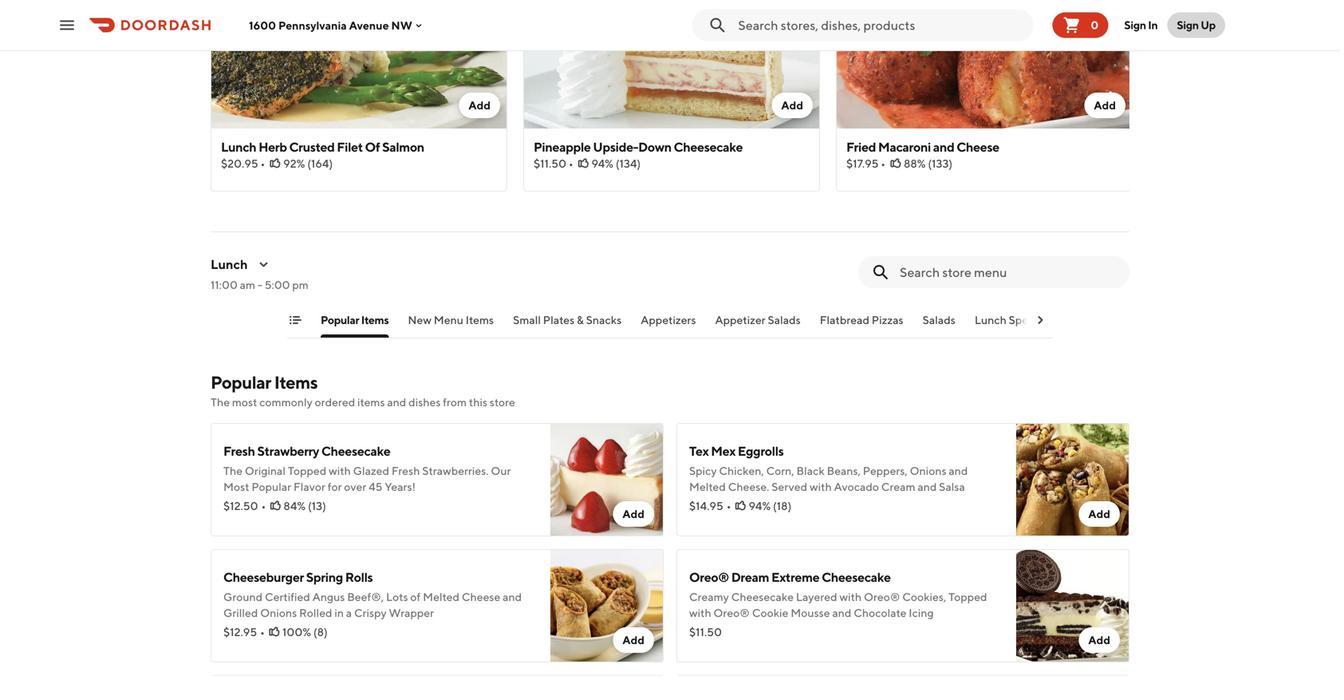 Task type: vqa. For each thing, say whether or not it's contained in the screenshot.


Task type: describe. For each thing, give the bounding box(es) containing it.
view menu button
[[616, 635, 725, 666]]

appetizer salads
[[716, 313, 801, 326]]

$12.95 •
[[223, 625, 265, 639]]

(18)
[[773, 499, 792, 512]]

herb
[[259, 139, 287, 154]]

cookie
[[753, 606, 789, 619]]

with up chocolate on the right bottom
[[840, 590, 862, 603]]

macaroni
[[879, 139, 931, 154]]

popular inside fresh strawberry cheesecake the original topped with glazed fresh strawberries. our most popular flavor for over 45 years!
[[252, 480, 291, 493]]

lunch specials button
[[975, 312, 1051, 338]]

$14.95 •
[[690, 499, 732, 512]]

salads inside 'button'
[[768, 313, 801, 326]]

upside-
[[593, 139, 639, 154]]

down
[[639, 139, 672, 154]]

strawberry
[[257, 443, 319, 459]]

eggrolls
[[738, 443, 784, 459]]

$20.95
[[221, 157, 258, 170]]

with inside fresh strawberry cheesecake the original topped with glazed fresh strawberries. our most popular flavor for over 45 years!
[[329, 464, 351, 477]]

onions inside tex mex eggrolls spicy chicken, corn, black beans, peppers, onions and melted cheese. served with avocado cream and salsa
[[910, 464, 947, 477]]

-
[[258, 278, 263, 291]]

dishes
[[409, 395, 441, 409]]

$12.95
[[223, 625, 257, 639]]

pennsylvania
[[279, 19, 347, 32]]

original
[[245, 464, 286, 477]]

am
[[240, 278, 255, 291]]

a
[[346, 606, 352, 619]]

topped inside oreo® dream extreme cheesecake creamy cheesecake layered with oreo® cookies, topped with oreo® cookie mousse and chocolate icing $11.50
[[949, 590, 988, 603]]

items for popular items
[[361, 313, 389, 326]]

$20.95 •
[[221, 157, 265, 170]]

• for $12.50 •
[[261, 499, 266, 512]]

flatbread pizzas
[[820, 313, 904, 326]]

glazed
[[353, 464, 390, 477]]

certified
[[265, 590, 310, 603]]

in
[[335, 606, 344, 619]]

show menu categories image
[[289, 314, 302, 326]]

salads button
[[923, 312, 956, 338]]

cheeseburger
[[223, 569, 304, 585]]

small plates & snacks
[[513, 313, 622, 326]]

84%
[[284, 499, 306, 512]]

88%
[[904, 157, 926, 170]]

angus
[[313, 590, 345, 603]]

for
[[328, 480, 342, 493]]

pm
[[292, 278, 309, 291]]

melted inside cheeseburger spring rolls ground certified angus beef®, lots of melted cheese and grilled onions rolled in a crispy wrapper
[[423, 590, 460, 603]]

(13)
[[308, 499, 326, 512]]

beans,
[[827, 464, 861, 477]]

menu for view
[[681, 643, 715, 658]]

lunch for lunch specials
[[975, 313, 1007, 326]]

ground
[[223, 590, 263, 603]]

tex mex eggrolls spicy chicken, corn, black beans, peppers, onions and melted cheese. served with avocado cream and salsa
[[690, 443, 968, 493]]

fried macaroni and cheese
[[847, 139, 1000, 154]]

filet
[[337, 139, 363, 154]]

cheese inside cheeseburger spring rolls ground certified angus beef®, lots of melted cheese and grilled onions rolled in a crispy wrapper
[[462, 590, 501, 603]]

sign in
[[1125, 18, 1158, 32]]

$17.95
[[847, 157, 879, 170]]

fresh strawberry cheesecake the original topped with glazed fresh strawberries. our most popular flavor for over 45 years!
[[223, 443, 511, 493]]

cheesecake inside fresh strawberry cheesecake the original topped with glazed fresh strawberries. our most popular flavor for over 45 years!
[[322, 443, 391, 459]]

dream
[[732, 569, 770, 585]]

0 vertical spatial fresh
[[223, 443, 255, 459]]

fresh strawberry cheesecake image
[[551, 423, 664, 536]]

beef®,
[[347, 590, 384, 603]]

menu for new
[[434, 313, 464, 326]]

cheesecake right down
[[674, 139, 743, 154]]

cheesecake up cookie
[[732, 590, 794, 603]]

extreme
[[772, 569, 820, 585]]

oreo® dream extreme cheesecake creamy cheesecake layered with oreo® cookies, topped with oreo® cookie mousse and chocolate icing $11.50
[[690, 569, 988, 639]]

salsa
[[940, 480, 966, 493]]

store
[[490, 395, 515, 409]]

the inside popular items the most commonly ordered items and dishes from this store
[[211, 395, 230, 409]]

new menu items
[[408, 313, 494, 326]]

snacks
[[586, 313, 622, 326]]

nw
[[391, 19, 413, 32]]

Item Search search field
[[900, 263, 1117, 281]]

0 vertical spatial $11.50
[[534, 157, 567, 170]]

melted inside tex mex eggrolls spicy chicken, corn, black beans, peppers, onions and melted cheese. served with avocado cream and salsa
[[690, 480, 726, 493]]

chicken,
[[719, 464, 764, 477]]

onions inside cheeseburger spring rolls ground certified angus beef®, lots of melted cheese and grilled onions rolled in a crispy wrapper
[[260, 606, 297, 619]]

sign up
[[1178, 18, 1216, 32]]

sign up link
[[1168, 12, 1226, 38]]

view menu
[[648, 643, 715, 658]]

fried
[[847, 139, 876, 154]]

spicy
[[690, 464, 717, 477]]

mousse
[[791, 606, 831, 619]]

most
[[223, 480, 249, 493]]

flatbread
[[820, 313, 870, 326]]

$14.95
[[690, 499, 724, 512]]

100%
[[283, 625, 311, 639]]

most
[[232, 395, 257, 409]]

2 vertical spatial oreo®
[[714, 606, 750, 619]]

years!
[[385, 480, 416, 493]]

0 button
[[1053, 12, 1109, 38]]

sign in link
[[1115, 9, 1168, 41]]

cheese.
[[729, 480, 770, 493]]

and inside oreo® dream extreme cheesecake creamy cheesecake layered with oreo® cookies, topped with oreo® cookie mousse and chocolate icing $11.50
[[833, 606, 852, 619]]

small plates & snacks button
[[513, 312, 622, 338]]

from
[[443, 395, 467, 409]]

appetizer salads button
[[716, 312, 801, 338]]



Task type: locate. For each thing, give the bounding box(es) containing it.
5:00
[[265, 278, 290, 291]]

cheeseburger spring rolls image
[[551, 549, 664, 662]]

open menu image
[[57, 16, 77, 35]]

salads right pizzas
[[923, 313, 956, 326]]

lunch specials
[[975, 313, 1051, 326]]

cheesecake up glazed on the bottom of the page
[[322, 443, 391, 459]]

sign left in
[[1125, 18, 1147, 32]]

(134)
[[616, 157, 641, 170]]

onions
[[910, 464, 947, 477], [260, 606, 297, 619]]

1 vertical spatial lunch
[[211, 257, 248, 272]]

menu
[[434, 313, 464, 326], [681, 643, 715, 658]]

• right $14.95
[[727, 499, 732, 512]]

small
[[513, 313, 541, 326]]

fresh up years!
[[392, 464, 420, 477]]

up
[[1201, 18, 1216, 32]]

corn,
[[767, 464, 795, 477]]

1 vertical spatial cheese
[[462, 590, 501, 603]]

94% down "upside-"
[[592, 157, 614, 170]]

1 horizontal spatial items
[[361, 313, 389, 326]]

0 vertical spatial cheese
[[957, 139, 1000, 154]]

1 horizontal spatial sign
[[1178, 18, 1199, 32]]

topped
[[288, 464, 327, 477], [949, 590, 988, 603]]

$12.50 •
[[223, 499, 266, 512]]

popular up most
[[211, 372, 271, 393]]

peppers,
[[863, 464, 908, 477]]

melted right of
[[423, 590, 460, 603]]

tex mex eggrolls image
[[1017, 423, 1130, 536]]

cheese
[[957, 139, 1000, 154], [462, 590, 501, 603]]

0 horizontal spatial cheese
[[462, 590, 501, 603]]

topped inside fresh strawberry cheesecake the original topped with glazed fresh strawberries. our most popular flavor for over 45 years!
[[288, 464, 327, 477]]

items inside popular items the most commonly ordered items and dishes from this store
[[274, 372, 318, 393]]

0 horizontal spatial onions
[[260, 606, 297, 619]]

1 vertical spatial $11.50
[[690, 625, 722, 639]]

pizzas
[[872, 313, 904, 326]]

avenue
[[349, 19, 389, 32]]

cream
[[882, 480, 916, 493]]

cheesecake up chocolate on the right bottom
[[822, 569, 891, 585]]

1 horizontal spatial 94%
[[749, 499, 771, 512]]

1 horizontal spatial melted
[[690, 480, 726, 493]]

items up the commonly at left bottom
[[274, 372, 318, 393]]

1 vertical spatial fresh
[[392, 464, 420, 477]]

appetizers
[[641, 313, 696, 326]]

11:00 am - 5:00 pm
[[211, 278, 309, 291]]

• for $12.95 •
[[260, 625, 265, 639]]

1 horizontal spatial onions
[[910, 464, 947, 477]]

popular for popular items
[[321, 313, 359, 326]]

0 horizontal spatial $11.50
[[534, 157, 567, 170]]

1 horizontal spatial fresh
[[392, 464, 420, 477]]

2 salads from the left
[[923, 313, 956, 326]]

layered
[[796, 590, 838, 603]]

0 vertical spatial oreo®
[[690, 569, 729, 585]]

&
[[577, 313, 584, 326]]

of
[[411, 590, 421, 603]]

the left most
[[211, 395, 230, 409]]

(133)
[[929, 157, 953, 170]]

onions down "certified"
[[260, 606, 297, 619]]

our
[[491, 464, 511, 477]]

items inside button
[[466, 313, 494, 326]]

• for $14.95 •
[[727, 499, 732, 512]]

lunch
[[221, 139, 256, 154], [211, 257, 248, 272], [975, 313, 1007, 326]]

onions up salsa
[[910, 464, 947, 477]]

strawberries.
[[422, 464, 489, 477]]

lunch up 11:00
[[211, 257, 248, 272]]

oreo® dream extreme cheesecake image
[[1017, 549, 1130, 662]]

menus image
[[257, 258, 270, 271]]

chocolate
[[854, 606, 907, 619]]

lunch left specials on the top right of page
[[975, 313, 1007, 326]]

crusted
[[289, 139, 335, 154]]

popular inside popular items the most commonly ordered items and dishes from this store
[[211, 372, 271, 393]]

oreo® up creamy
[[690, 569, 729, 585]]

• right $17.95
[[881, 157, 886, 170]]

94%
[[592, 157, 614, 170], [749, 499, 771, 512]]

94% for 94% (134)
[[592, 157, 614, 170]]

popular items
[[321, 313, 389, 326]]

pineapple
[[534, 139, 591, 154]]

0 vertical spatial the
[[211, 395, 230, 409]]

2 horizontal spatial items
[[466, 313, 494, 326]]

$11.50 down pineapple at the top left of the page
[[534, 157, 567, 170]]

items for popular items the most commonly ordered items and dishes from this store
[[274, 372, 318, 393]]

92% (164)
[[283, 157, 333, 170]]

black
[[797, 464, 825, 477]]

2 vertical spatial lunch
[[975, 313, 1007, 326]]

with down creamy
[[690, 606, 712, 619]]

with up for
[[329, 464, 351, 477]]

0 horizontal spatial topped
[[288, 464, 327, 477]]

served
[[772, 480, 808, 493]]

items left new
[[361, 313, 389, 326]]

1 horizontal spatial cheese
[[957, 139, 1000, 154]]

cheese right macaroni
[[957, 139, 1000, 154]]

and inside popular items the most commonly ordered items and dishes from this store
[[387, 395, 407, 409]]

1 vertical spatial menu
[[681, 643, 715, 658]]

1 horizontal spatial salads
[[923, 313, 956, 326]]

(8)
[[314, 625, 328, 639]]

popular right show menu categories icon
[[321, 313, 359, 326]]

sign for sign up
[[1178, 18, 1199, 32]]

scroll menu navigation right image
[[1034, 314, 1047, 326]]

1600 pennsylvania avenue nw button
[[249, 19, 425, 32]]

add
[[469, 99, 491, 112], [782, 99, 804, 112], [1095, 99, 1117, 112], [623, 507, 645, 520], [1089, 507, 1111, 520], [623, 633, 645, 647], [1089, 633, 1111, 647]]

1 horizontal spatial $11.50
[[690, 625, 722, 639]]

• down herb
[[261, 157, 265, 170]]

topped right the 'cookies,'
[[949, 590, 988, 603]]

salmon
[[382, 139, 425, 154]]

lunch for lunch
[[211, 257, 248, 272]]

of
[[365, 139, 380, 154]]

• for $17.95 •
[[881, 157, 886, 170]]

lots
[[386, 590, 408, 603]]

lunch for lunch herb crusted filet of salmon
[[221, 139, 256, 154]]

$11.50
[[534, 157, 567, 170], [690, 625, 722, 639]]

94% (18)
[[749, 499, 792, 512]]

1 sign from the left
[[1125, 18, 1147, 32]]

flatbread pizzas button
[[820, 312, 904, 338]]

appetizers button
[[641, 312, 696, 338]]

1 horizontal spatial menu
[[681, 643, 715, 658]]

2 vertical spatial popular
[[252, 480, 291, 493]]

0 vertical spatial lunch
[[221, 139, 256, 154]]

$11.50 up view menu
[[690, 625, 722, 639]]

1 vertical spatial topped
[[949, 590, 988, 603]]

0 horizontal spatial 94%
[[592, 157, 614, 170]]

spring
[[306, 569, 343, 585]]

94% for 94% (18)
[[749, 499, 771, 512]]

$12.50
[[223, 499, 258, 512]]

• for $11.50 •
[[569, 157, 574, 170]]

0 vertical spatial melted
[[690, 480, 726, 493]]

45
[[369, 480, 383, 493]]

0 horizontal spatial items
[[274, 372, 318, 393]]

popular down original on the left bottom of the page
[[252, 480, 291, 493]]

0 vertical spatial 94%
[[592, 157, 614, 170]]

0 horizontal spatial fresh
[[223, 443, 255, 459]]

1 vertical spatial oreo®
[[864, 590, 901, 603]]

with
[[329, 464, 351, 477], [810, 480, 832, 493], [840, 590, 862, 603], [690, 606, 712, 619]]

new
[[408, 313, 432, 326]]

in
[[1149, 18, 1158, 32]]

sign for sign in
[[1125, 18, 1147, 32]]

$11.50 inside oreo® dream extreme cheesecake creamy cheesecake layered with oreo® cookies, topped with oreo® cookie mousse and chocolate icing $11.50
[[690, 625, 722, 639]]

1 salads from the left
[[768, 313, 801, 326]]

(164)
[[307, 157, 333, 170]]

0 vertical spatial popular
[[321, 313, 359, 326]]

items
[[358, 395, 385, 409]]

avocado
[[834, 480, 880, 493]]

$11.50 •
[[534, 157, 574, 170]]

add button
[[459, 93, 500, 118], [772, 93, 813, 118], [1085, 93, 1126, 118], [613, 501, 654, 527], [1079, 501, 1121, 527], [613, 627, 654, 653], [1079, 627, 1121, 653]]

salads right the appetizer
[[768, 313, 801, 326]]

menu right view
[[681, 643, 715, 658]]

pineapple upside-down cheesecake
[[534, 139, 743, 154]]

view
[[648, 643, 678, 658]]

with down black
[[810, 480, 832, 493]]

popular items the most commonly ordered items and dishes from this store
[[211, 372, 515, 409]]

the inside fresh strawberry cheesecake the original topped with glazed fresh strawberries. our most popular flavor for over 45 years!
[[223, 464, 243, 477]]

cheesecake
[[674, 139, 743, 154], [322, 443, 391, 459], [822, 569, 891, 585], [732, 590, 794, 603]]

0 vertical spatial topped
[[288, 464, 327, 477]]

the up most
[[223, 464, 243, 477]]

1 vertical spatial the
[[223, 464, 243, 477]]

0 horizontal spatial menu
[[434, 313, 464, 326]]

popular for popular items the most commonly ordered items and dishes from this store
[[211, 372, 271, 393]]

plates
[[543, 313, 575, 326]]

over
[[344, 480, 367, 493]]

tex
[[690, 443, 709, 459]]

1 vertical spatial onions
[[260, 606, 297, 619]]

melted down spicy
[[690, 480, 726, 493]]

appetizer
[[716, 313, 766, 326]]

0 horizontal spatial salads
[[768, 313, 801, 326]]

items left small
[[466, 313, 494, 326]]

• right '$12.50'
[[261, 499, 266, 512]]

cookies,
[[903, 590, 947, 603]]

92%
[[283, 157, 305, 170]]

and inside cheeseburger spring rolls ground certified angus beef®, lots of melted cheese and grilled onions rolled in a crispy wrapper
[[503, 590, 522, 603]]

94% down cheese. at right bottom
[[749, 499, 771, 512]]

0 horizontal spatial sign
[[1125, 18, 1147, 32]]

1 vertical spatial 94%
[[749, 499, 771, 512]]

1 vertical spatial popular
[[211, 372, 271, 393]]

mex
[[711, 443, 736, 459]]

grilled
[[223, 606, 258, 619]]

1 vertical spatial melted
[[423, 590, 460, 603]]

lunch inside button
[[975, 313, 1007, 326]]

topped up "flavor"
[[288, 464, 327, 477]]

oreo®
[[690, 569, 729, 585], [864, 590, 901, 603], [714, 606, 750, 619]]

• right $12.95
[[260, 625, 265, 639]]

cheese right of
[[462, 590, 501, 603]]

wrapper
[[389, 606, 434, 619]]

0 vertical spatial onions
[[910, 464, 947, 477]]

$17.95 •
[[847, 157, 886, 170]]

fresh up original on the left bottom of the page
[[223, 443, 255, 459]]

0 horizontal spatial melted
[[423, 590, 460, 603]]

Store search: begin typing to search for stores available on DoorDash text field
[[739, 16, 1028, 34]]

0 vertical spatial menu
[[434, 313, 464, 326]]

• for $20.95 •
[[261, 157, 265, 170]]

salads
[[768, 313, 801, 326], [923, 313, 956, 326]]

specials
[[1009, 313, 1051, 326]]

with inside tex mex eggrolls spicy chicken, corn, black beans, peppers, onions and melted cheese. served with avocado cream and salsa
[[810, 480, 832, 493]]

menu right new
[[434, 313, 464, 326]]

• down pineapple at the top left of the page
[[569, 157, 574, 170]]

1 horizontal spatial topped
[[949, 590, 988, 603]]

2 sign from the left
[[1178, 18, 1199, 32]]

ordered
[[315, 395, 355, 409]]

oreo® up chocolate on the right bottom
[[864, 590, 901, 603]]

lunch up $20.95
[[221, 139, 256, 154]]

sign left up
[[1178, 18, 1199, 32]]

oreo® down creamy
[[714, 606, 750, 619]]

new menu items button
[[408, 312, 494, 338]]



